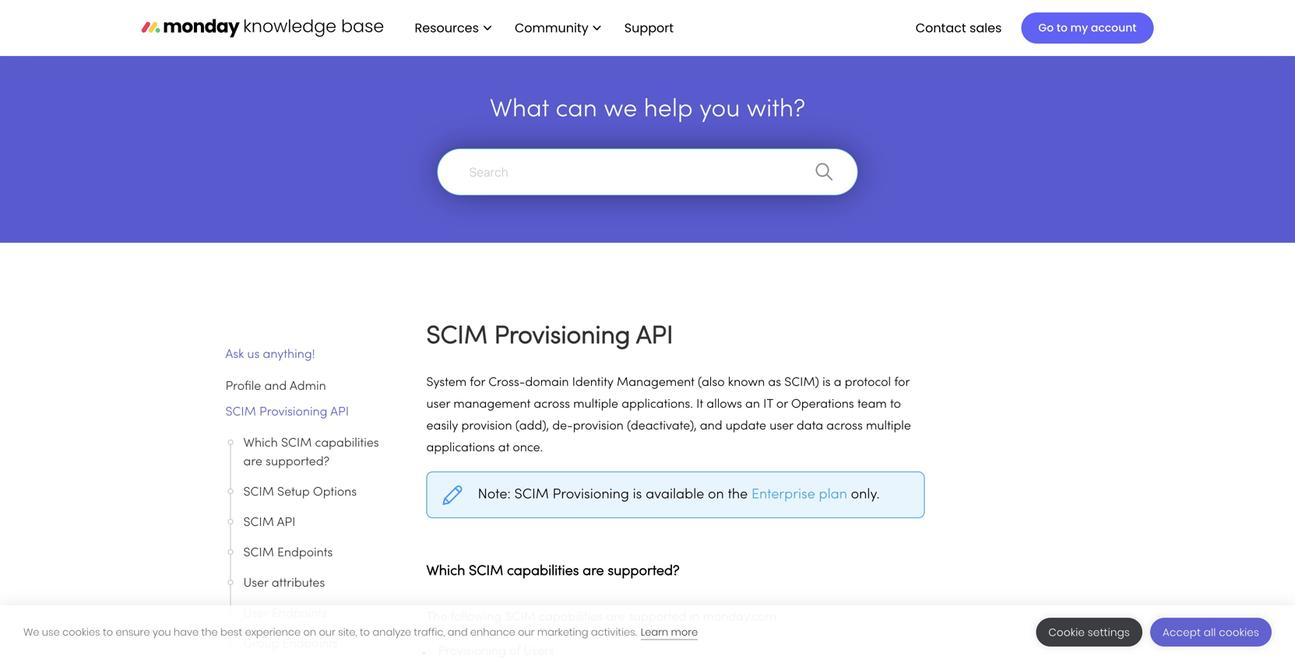 Task type: locate. For each thing, give the bounding box(es) containing it.
0 vertical spatial api
[[636, 325, 673, 349]]

2 vertical spatial endpoints
[[283, 639, 338, 651]]

and down it
[[700, 421, 723, 433]]

are up scim setup options on the left of the page
[[243, 457, 262, 469]]

support link
[[617, 15, 686, 41], [625, 19, 678, 36]]

anything!
[[263, 349, 315, 361]]

go
[[1039, 20, 1054, 35]]

scim provisioning api inside scim provisioning api link
[[226, 407, 349, 419]]

provisioning of users
[[438, 647, 554, 658]]

contact sales link
[[908, 15, 1010, 41]]

0 horizontal spatial api
[[277, 518, 296, 529]]

user
[[243, 578, 268, 590], [243, 609, 268, 620]]

1 horizontal spatial supported?
[[608, 566, 680, 579]]

1 horizontal spatial which scim capabilities are supported?
[[426, 566, 680, 579]]

you left the have
[[153, 626, 171, 640]]

0 vertical spatial scim provisioning api
[[426, 325, 673, 349]]

multiple
[[573, 399, 618, 411], [866, 421, 911, 433]]

0 horizontal spatial scim provisioning api
[[226, 407, 349, 419]]

0 horizontal spatial which
[[243, 438, 278, 450]]

2 vertical spatial capabilities
[[539, 612, 603, 624]]

1 our from the left
[[319, 626, 336, 640]]

endpoints up the attributes at the left bottom of the page
[[277, 548, 333, 560]]

to right team
[[890, 399, 901, 411]]

supported? up scim setup options on the left of the page
[[266, 457, 330, 469]]

0 horizontal spatial provision
[[462, 421, 512, 433]]

we use cookies to ensure you have the best experience on our site, to analyze traffic, and enhance our marketing activities. learn more
[[23, 626, 698, 640]]

1 vertical spatial and
[[700, 421, 723, 433]]

scim provisioning api down profile and admin
[[226, 407, 349, 419]]

cookies for all
[[1219, 626, 1260, 640]]

on
[[708, 489, 724, 502], [303, 626, 316, 640]]

profile
[[226, 381, 261, 393]]

our up of
[[518, 626, 535, 640]]

provisioning down de-
[[553, 489, 629, 502]]

cookies
[[62, 626, 100, 640], [1219, 626, 1260, 640]]

0 horizontal spatial cookies
[[62, 626, 100, 640]]

scim down profile
[[226, 407, 256, 419]]

1 horizontal spatial api
[[330, 407, 349, 419]]

to inside 'link'
[[1057, 20, 1068, 35]]

0 vertical spatial user
[[243, 578, 268, 590]]

enterprise plan link
[[752, 489, 847, 502]]

and
[[264, 381, 287, 393], [700, 421, 723, 433], [448, 626, 468, 640]]

supported?
[[266, 457, 330, 469], [608, 566, 680, 579]]

1 vertical spatial is
[[633, 489, 642, 502]]

0 horizontal spatial for
[[470, 377, 485, 389]]

1 horizontal spatial the
[[728, 489, 748, 502]]

on down user endpoints link at the left bottom of page
[[303, 626, 316, 640]]

1 vertical spatial supported?
[[608, 566, 680, 579]]

0 vertical spatial which
[[243, 438, 278, 450]]

across down operations
[[827, 421, 863, 433]]

enterprise
[[752, 489, 815, 502]]

1 horizontal spatial our
[[518, 626, 535, 640]]

enhance
[[470, 626, 515, 640]]

scim inside 'link'
[[243, 487, 274, 499]]

1 user from the top
[[243, 578, 268, 590]]

all
[[1204, 626, 1216, 640]]

scim)
[[785, 377, 819, 389]]

api up which scim capabilities are supported? link
[[330, 407, 349, 419]]

multiple down team
[[866, 421, 911, 433]]

0 vertical spatial endpoints
[[277, 548, 333, 560]]

1 provision from the left
[[462, 421, 512, 433]]

the
[[426, 612, 447, 624]]

you
[[700, 98, 740, 122], [153, 626, 171, 640]]

are up the following scim capabilities are supported in monday.com:
[[583, 566, 604, 579]]

2 vertical spatial api
[[277, 518, 296, 529]]

resources
[[415, 19, 479, 36]]

0 vertical spatial across
[[534, 399, 570, 411]]

our
[[319, 626, 336, 640], [518, 626, 535, 640]]

1 horizontal spatial are
[[583, 566, 604, 579]]

provisioning down the admin
[[259, 407, 328, 419]]

user down or
[[770, 421, 794, 433]]

which
[[243, 438, 278, 450], [426, 566, 465, 579]]

dialog containing cookie settings
[[0, 606, 1295, 660]]

are
[[243, 457, 262, 469], [583, 566, 604, 579], [606, 612, 625, 624]]

1 vertical spatial endpoints
[[272, 609, 327, 620]]

my
[[1071, 20, 1088, 35]]

1 horizontal spatial cookies
[[1219, 626, 1260, 640]]

(also
[[698, 377, 725, 389]]

2 cookies from the left
[[1219, 626, 1260, 640]]

you right help
[[700, 98, 740, 122]]

0 vertical spatial multiple
[[573, 399, 618, 411]]

use
[[42, 626, 60, 640]]

1 vertical spatial user
[[770, 421, 794, 433]]

on right available
[[708, 489, 724, 502]]

0 vertical spatial capabilities
[[315, 438, 379, 450]]

cookies right all
[[1219, 626, 1260, 640]]

1 cookies from the left
[[62, 626, 100, 640]]

endpoints down user endpoints link at the left bottom of page
[[283, 639, 338, 651]]

0 horizontal spatial multiple
[[573, 399, 618, 411]]

endpoints down the attributes at the left bottom of the page
[[272, 609, 327, 620]]

accept all cookies button
[[1150, 618, 1272, 647]]

0 horizontal spatial supported?
[[266, 457, 330, 469]]

are up activities. at the left bottom of the page
[[606, 612, 625, 624]]

cookies inside button
[[1219, 626, 1260, 640]]

we
[[604, 98, 637, 122]]

provision down identity
[[573, 421, 624, 433]]

plan
[[819, 489, 847, 502]]

1 horizontal spatial on
[[708, 489, 724, 502]]

2 vertical spatial are
[[606, 612, 625, 624]]

cookie settings button
[[1036, 618, 1143, 647]]

0 vertical spatial the
[[728, 489, 748, 502]]

1 horizontal spatial multiple
[[866, 421, 911, 433]]

1 vertical spatial scim provisioning api
[[226, 407, 349, 419]]

scim up scim api
[[243, 487, 274, 499]]

2 vertical spatial and
[[448, 626, 468, 640]]

api up scim endpoints
[[277, 518, 296, 529]]

or
[[777, 399, 788, 411]]

0 horizontal spatial our
[[319, 626, 336, 640]]

cookies for use
[[62, 626, 100, 640]]

which down scim provisioning api link
[[243, 438, 278, 450]]

across down domain
[[534, 399, 570, 411]]

scim up following at the left bottom of the page
[[469, 566, 503, 579]]

0 vertical spatial on
[[708, 489, 724, 502]]

0 horizontal spatial which scim capabilities are supported?
[[243, 438, 379, 469]]

group endpoints link
[[243, 636, 388, 654]]

user for user attributes
[[243, 578, 268, 590]]

which scim capabilities are supported?
[[243, 438, 379, 469], [426, 566, 680, 579]]

system
[[426, 377, 467, 389]]

ask us anything!
[[226, 349, 315, 361]]

for
[[470, 377, 485, 389], [894, 377, 910, 389]]

endpoints
[[277, 548, 333, 560], [272, 609, 327, 620], [283, 639, 338, 651]]

0 horizontal spatial on
[[303, 626, 316, 640]]

scim up 'system'
[[426, 325, 488, 349]]

multiple down identity
[[573, 399, 618, 411]]

scim right note:
[[515, 489, 549, 502]]

scim inside which scim capabilities are supported?
[[281, 438, 312, 450]]

de-
[[552, 421, 573, 433]]

Search search field
[[437, 149, 858, 196]]

0 horizontal spatial the
[[201, 626, 218, 640]]

the left best
[[201, 626, 218, 640]]

1 horizontal spatial across
[[827, 421, 863, 433]]

what
[[490, 98, 549, 122]]

1 horizontal spatial provision
[[573, 421, 624, 433]]

list
[[399, 0, 686, 56]]

0 horizontal spatial are
[[243, 457, 262, 469]]

our left 'site,'
[[319, 626, 336, 640]]

0 horizontal spatial is
[[633, 489, 642, 502]]

you inside main content
[[700, 98, 740, 122]]

go to my account link
[[1021, 12, 1154, 44]]

provision down management
[[462, 421, 512, 433]]

user up easily at the bottom left of page
[[426, 399, 450, 411]]

sales
[[970, 19, 1002, 36]]

cookies right use
[[62, 626, 100, 640]]

1 vertical spatial user
[[243, 609, 268, 620]]

user for user endpoints
[[243, 609, 268, 620]]

scim down scim api
[[243, 548, 274, 560]]

and inside "system for cross-domain identity management (also known as scim) is a protocol for user management across multiple applications. it allows an it or operations team to easily provision (add), de-provision (deactivate), and update user data across multiple applications at once."
[[700, 421, 723, 433]]

supported? up supported
[[608, 566, 680, 579]]

2 horizontal spatial and
[[700, 421, 723, 433]]

capabilities
[[315, 438, 379, 450], [507, 566, 579, 579], [539, 612, 603, 624]]

1 vertical spatial multiple
[[866, 421, 911, 433]]

main element
[[399, 0, 1154, 56]]

1 horizontal spatial you
[[700, 98, 740, 122]]

0 vertical spatial you
[[700, 98, 740, 122]]

team
[[858, 399, 887, 411]]

and right profile
[[264, 381, 287, 393]]

1 vertical spatial which
[[426, 566, 465, 579]]

is left a
[[823, 377, 831, 389]]

scim up the enhance
[[505, 612, 536, 624]]

the left enterprise
[[728, 489, 748, 502]]

the
[[728, 489, 748, 502], [201, 626, 218, 640]]

account
[[1091, 20, 1137, 35]]

user up experience
[[243, 609, 268, 620]]

0 vertical spatial supported?
[[266, 457, 330, 469]]

1 vertical spatial across
[[827, 421, 863, 433]]

scim provisioning api up domain
[[426, 325, 673, 349]]

1 horizontal spatial for
[[894, 377, 910, 389]]

for up management
[[470, 377, 485, 389]]

api up management
[[636, 325, 673, 349]]

0 vertical spatial is
[[823, 377, 831, 389]]

provisioning
[[494, 325, 631, 349], [259, 407, 328, 419], [553, 489, 629, 502], [438, 647, 506, 658]]

ensure
[[116, 626, 150, 640]]

endpoints for user endpoints
[[272, 609, 327, 620]]

it
[[763, 399, 773, 411]]

scim provisioning api link
[[226, 403, 389, 422]]

cookie settings
[[1049, 626, 1130, 640]]

0 vertical spatial which scim capabilities are supported?
[[243, 438, 379, 469]]

None search field
[[430, 149, 866, 196]]

to right go
[[1057, 20, 1068, 35]]

which scim capabilities are supported? up scim setup options 'link'
[[243, 438, 379, 469]]

list containing resources
[[399, 0, 686, 56]]

group endpoints
[[243, 639, 338, 651]]

2 user from the top
[[243, 609, 268, 620]]

user up the user endpoints
[[243, 578, 268, 590]]

0 vertical spatial user
[[426, 399, 450, 411]]

endpoints for group endpoints
[[283, 639, 338, 651]]

1 vertical spatial capabilities
[[507, 566, 579, 579]]

help
[[644, 98, 693, 122]]

main content
[[0, 47, 1295, 660]]

an
[[745, 399, 760, 411]]

domain
[[525, 377, 569, 389]]

0 vertical spatial and
[[264, 381, 287, 393]]

provisioning up domain
[[494, 325, 631, 349]]

0 horizontal spatial you
[[153, 626, 171, 640]]

which up the
[[426, 566, 465, 579]]

and down following at the left bottom of the page
[[448, 626, 468, 640]]

supported? inside which scim capabilities are supported?
[[266, 457, 330, 469]]

user endpoints
[[243, 609, 327, 620]]

resources link
[[407, 15, 499, 41]]

the inside main content
[[728, 489, 748, 502]]

for right protocol
[[894, 377, 910, 389]]

scim down scim provisioning api link
[[281, 438, 312, 450]]

which scim capabilities are supported? up marketing
[[426, 566, 680, 579]]

contact
[[916, 19, 966, 36]]

1 horizontal spatial user
[[770, 421, 794, 433]]

0 vertical spatial are
[[243, 457, 262, 469]]

1 horizontal spatial is
[[823, 377, 831, 389]]

is
[[823, 377, 831, 389], [633, 489, 642, 502]]

is left available
[[633, 489, 642, 502]]

dialog
[[0, 606, 1295, 660]]



Task type: describe. For each thing, give the bounding box(es) containing it.
settings
[[1088, 626, 1130, 640]]

community link
[[507, 15, 609, 41]]

2 for from the left
[[894, 377, 910, 389]]

users
[[524, 647, 554, 658]]

scim setup options link
[[243, 484, 388, 502]]

management
[[453, 399, 531, 411]]

to left 'ensure'
[[103, 626, 113, 640]]

scim api link
[[243, 514, 388, 533]]

us
[[247, 349, 260, 361]]

scim api
[[243, 518, 296, 529]]

1 horizontal spatial and
[[448, 626, 468, 640]]

activities.
[[591, 626, 637, 640]]

1 horizontal spatial which
[[426, 566, 465, 579]]

is inside "system for cross-domain identity management (also known as scim) is a protocol for user management across multiple applications. it allows an it or operations team to easily provision (add), de-provision (deactivate), and update user data across multiple applications at once."
[[823, 377, 831, 389]]

1 vertical spatial which scim capabilities are supported?
[[426, 566, 680, 579]]

protocol
[[845, 377, 891, 389]]

none search field inside main content
[[430, 149, 866, 196]]

0 horizontal spatial and
[[264, 381, 287, 393]]

capabilities inside which scim capabilities are supported?
[[315, 438, 379, 450]]

marketing
[[537, 626, 588, 640]]

endpoints for scim endpoints
[[277, 548, 333, 560]]

scim up scim endpoints
[[243, 518, 274, 529]]

system for cross-domain identity management (also known as scim) is a protocol for user management across multiple applications. it allows an it or operations team to easily provision (add), de-provision (deactivate), and update user data across multiple applications at once.
[[426, 377, 911, 455]]

options
[[313, 487, 357, 499]]

only.
[[851, 489, 880, 502]]

to right 'site,'
[[360, 626, 370, 640]]

scim setup options
[[243, 487, 357, 499]]

note:
[[478, 489, 511, 502]]

cookie
[[1049, 626, 1085, 640]]

which inside which scim capabilities are supported?
[[243, 438, 278, 450]]

1 vertical spatial api
[[330, 407, 349, 419]]

easily
[[426, 421, 458, 433]]

data
[[797, 421, 823, 433]]

profile and admin link
[[226, 381, 326, 393]]

more
[[671, 626, 698, 640]]

best
[[220, 626, 242, 640]]

1 vertical spatial on
[[303, 626, 316, 640]]

once.
[[513, 443, 543, 455]]

supported
[[629, 612, 687, 624]]

accept all cookies
[[1163, 626, 1260, 640]]

user attributes
[[243, 578, 325, 590]]

are inside which scim capabilities are supported?
[[243, 457, 262, 469]]

traffic,
[[414, 626, 445, 640]]

update
[[726, 421, 767, 433]]

go to my account
[[1039, 20, 1137, 35]]

1 for from the left
[[470, 377, 485, 389]]

what can we help you with?
[[490, 98, 805, 122]]

which scim capabilities are supported? link
[[243, 435, 388, 472]]

of
[[510, 647, 520, 658]]

experience
[[245, 626, 301, 640]]

profile and admin
[[226, 381, 326, 393]]

the following scim capabilities are supported in monday.com:
[[426, 612, 780, 624]]

learn
[[641, 626, 668, 640]]

allows
[[707, 399, 742, 411]]

2 provision from the left
[[573, 421, 624, 433]]

provisioning down the enhance
[[438, 647, 506, 658]]

following
[[451, 612, 502, 624]]

contact sales
[[916, 19, 1002, 36]]

scim endpoints link
[[243, 544, 388, 563]]

cross-
[[489, 377, 525, 389]]

can
[[556, 98, 597, 122]]

applications
[[426, 443, 495, 455]]

2 our from the left
[[518, 626, 535, 640]]

with?
[[747, 98, 805, 122]]

2 horizontal spatial api
[[636, 325, 673, 349]]

2 horizontal spatial are
[[606, 612, 625, 624]]

user attributes link
[[243, 575, 388, 594]]

1 horizontal spatial scim provisioning api
[[426, 325, 673, 349]]

it
[[696, 399, 703, 411]]

as
[[768, 377, 781, 389]]

to inside "system for cross-domain identity management (also known as scim) is a protocol for user management across multiple applications. it allows an it or operations team to easily provision (add), de-provision (deactivate), and update user data across multiple applications at once."
[[890, 399, 901, 411]]

1 vertical spatial are
[[583, 566, 604, 579]]

known
[[728, 377, 765, 389]]

group
[[243, 639, 279, 651]]

0 horizontal spatial user
[[426, 399, 450, 411]]

accept
[[1163, 626, 1201, 640]]

ask
[[226, 349, 244, 361]]

ask us anything! link
[[226, 346, 389, 365]]

setup
[[277, 487, 310, 499]]

at
[[498, 443, 510, 455]]

on inside main content
[[708, 489, 724, 502]]

scim endpoints
[[243, 548, 333, 560]]

applications.
[[622, 399, 693, 411]]

monday.com:
[[703, 612, 780, 624]]

operations
[[791, 399, 854, 411]]

support
[[625, 19, 674, 36]]

note: scim provisioning is available on the enterprise plan only.
[[478, 489, 880, 502]]

user endpoints link
[[243, 605, 388, 624]]

admin
[[290, 381, 326, 393]]

1 vertical spatial you
[[153, 626, 171, 640]]

monday.com logo image
[[141, 11, 384, 44]]

(deactivate),
[[627, 421, 697, 433]]

management
[[617, 377, 695, 389]]

0 horizontal spatial across
[[534, 399, 570, 411]]

learn more link
[[641, 626, 698, 641]]

main content containing what can we help you with?
[[0, 47, 1295, 660]]

site,
[[338, 626, 357, 640]]

community
[[515, 19, 589, 36]]

1 vertical spatial the
[[201, 626, 218, 640]]

a
[[834, 377, 842, 389]]

in
[[690, 612, 700, 624]]

identity
[[572, 377, 614, 389]]

(add),
[[515, 421, 549, 433]]

we
[[23, 626, 39, 640]]



Task type: vqa. For each thing, say whether or not it's contained in the screenshot.
the rightmost API
yes



